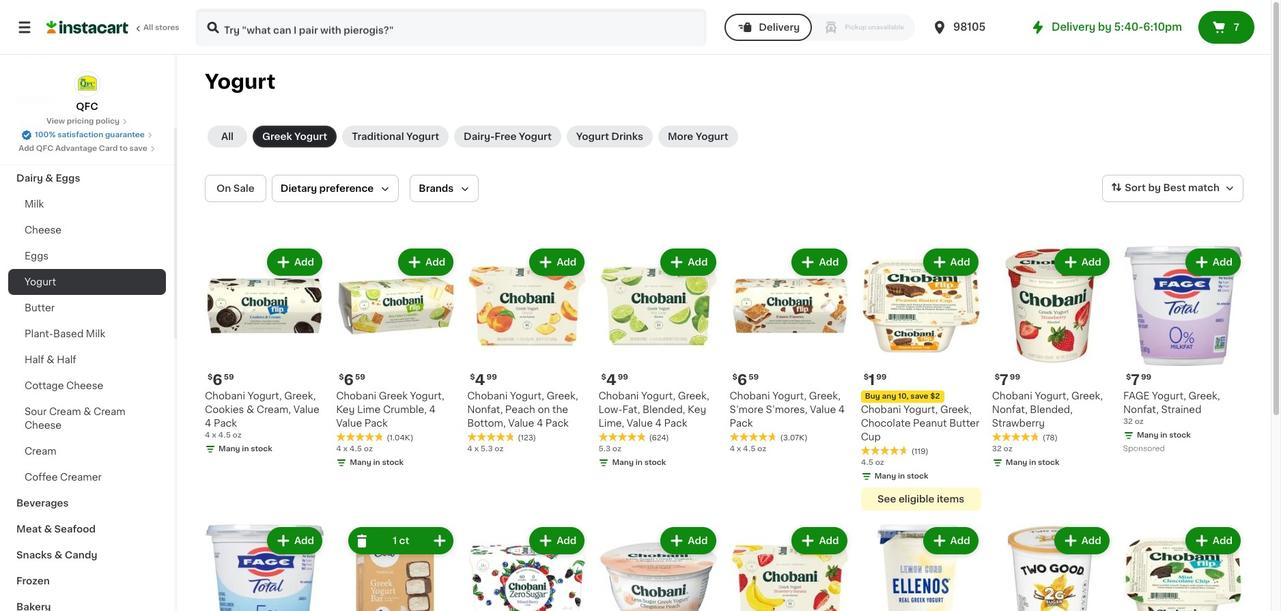 Task type: describe. For each thing, give the bounding box(es) containing it.
99 for chobani yogurt, greek, nonfat, blended, strawberry
[[1010, 374, 1021, 381]]

in down chobani yogurt, greek, cookies & cream, value 4 pack 4 x 4.5 oz
[[242, 446, 249, 453]]

free
[[495, 132, 517, 141]]

yogurt inside yogurt link
[[25, 277, 56, 287]]

more yogurt
[[668, 132, 729, 141]]

satisfaction
[[57, 131, 103, 139]]

1 5.3 from the left
[[481, 446, 493, 453]]

2 5.3 from the left
[[599, 446, 611, 453]]

4.5 down cup
[[861, 459, 874, 467]]

in up sponsored badge image at the right of page
[[1161, 432, 1168, 439]]

pack inside the chobani yogurt, greek, low-fat, blended, key lime, value 4 pack
[[664, 419, 688, 428]]

dairy
[[16, 174, 43, 183]]

eligible
[[899, 495, 935, 504]]

view
[[46, 118, 65, 125]]

chobani for s'mores,
[[730, 392, 770, 401]]

(624)
[[649, 435, 669, 442]]

dairy-free yogurt link
[[454, 126, 561, 148]]

cheese inside sour cream & cream cheese
[[25, 421, 62, 430]]

stock down the strained
[[1170, 432, 1191, 439]]

eggs inside "link"
[[56, 174, 80, 183]]

greek yogurt link
[[253, 126, 337, 148]]

4 inside chobani yogurt, greek, nonfat, peach on the bottom, value 4 pack
[[537, 419, 543, 428]]

lists link
[[8, 38, 166, 66]]

4.5 inside chobani yogurt, greek, cookies & cream, value 4 pack 4 x 4.5 oz
[[218, 432, 231, 439]]

oz down bottom,
[[495, 446, 504, 453]]

more
[[668, 132, 694, 141]]

& for candy
[[54, 551, 62, 560]]

candy
[[65, 551, 97, 560]]

seafood
[[54, 525, 96, 534]]

yogurt up all link on the left of the page
[[205, 72, 276, 92]]

traditional yogurt
[[352, 132, 439, 141]]

pricing
[[67, 118, 94, 125]]

$ 6 59 for chobani greek yogurt, key lime crumble, 4 value pack
[[339, 373, 365, 387]]

dietary preference
[[281, 184, 374, 193]]

delivery button
[[725, 14, 813, 41]]

6 for chobani yogurt, greek, cookies & cream, value 4 pack
[[213, 373, 223, 387]]

stock for 4
[[645, 459, 666, 467]]

1 vertical spatial cheese
[[66, 381, 103, 391]]

$ for buy any 10, save $2
[[864, 374, 869, 381]]

based
[[53, 329, 84, 339]]

frozen
[[16, 577, 50, 586]]

brands button
[[410, 175, 479, 202]]

beverages link
[[8, 491, 166, 516]]

milk link
[[8, 191, 166, 217]]

value inside chobani yogurt, greek, nonfat, peach on the bottom, value 4 pack
[[508, 419, 534, 428]]

5 99 from the left
[[1142, 374, 1152, 381]]

chobani for fat,
[[599, 392, 639, 401]]

buy
[[865, 393, 881, 400]]

7 for fage yogurt, greek, nonfat, strained
[[1132, 373, 1140, 387]]

thanksgiving
[[16, 122, 82, 131]]

$ 4 99 for chobani yogurt, greek, low-fat, blended, key lime, value 4 pack
[[601, 373, 628, 387]]

best match
[[1164, 183, 1220, 193]]

fage yogurt, greek, nonfat, strained 32 oz
[[1124, 392, 1221, 426]]

1 vertical spatial 1
[[393, 536, 397, 546]]

yogurt, inside chobani greek yogurt, key lime crumble, 4 value pack
[[410, 392, 444, 401]]

on
[[538, 405, 550, 415]]

7 inside button
[[1234, 23, 1240, 32]]

snacks
[[16, 551, 52, 560]]

many in stock down chobani yogurt, greek, cookies & cream, value 4 pack 4 x 4.5 oz
[[219, 446, 272, 453]]

delivery by 5:40-6:10pm
[[1052, 22, 1183, 32]]

all link
[[208, 126, 247, 148]]

4 x 4.5 oz for pack
[[730, 446, 767, 453]]

save inside "product" group
[[911, 393, 929, 400]]

4 inside the chobani yogurt, greek, low-fat, blended, key lime, value 4 pack
[[656, 419, 662, 428]]

milk inside milk link
[[25, 199, 44, 209]]

stores
[[155, 24, 179, 31]]

(78)
[[1043, 435, 1058, 442]]

peach
[[505, 405, 536, 415]]

on sale button
[[205, 175, 266, 202]]

card
[[99, 145, 118, 152]]

chobani yogurt, greek, nonfat, blended, strawberry
[[993, 392, 1103, 428]]

plant-
[[25, 329, 53, 339]]

frozen link
[[8, 568, 166, 594]]

greek, for chobani yogurt, greek, s'more s'mores, value 4 pack
[[809, 392, 841, 401]]

(3.07k)
[[781, 435, 808, 442]]

all stores link
[[46, 8, 180, 46]]

snacks & candy
[[16, 551, 97, 560]]

chobani for &
[[205, 392, 245, 401]]

1 vertical spatial eggs
[[25, 251, 49, 261]]

milk inside plant-based milk link
[[86, 329, 105, 339]]

yogurt link
[[8, 269, 166, 295]]

4 x 5.3 oz
[[467, 446, 504, 453]]

$ 6 59 for chobani yogurt, greek, cookies & cream, value 4 pack
[[208, 373, 234, 387]]

many for 7
[[1006, 459, 1028, 467]]

items
[[937, 495, 965, 504]]

service type group
[[725, 14, 915, 41]]

$ 7 99 for fage yogurt, greek, nonfat, strained
[[1126, 373, 1152, 387]]

best
[[1164, 183, 1186, 193]]

6 for chobani greek yogurt, key lime crumble, 4 value pack
[[344, 373, 354, 387]]

ct
[[399, 536, 409, 546]]

4.5 down lime
[[350, 446, 362, 453]]

recipes link
[[8, 87, 166, 113]]

greek, for fage yogurt, greek, nonfat, strained 32 oz
[[1189, 392, 1221, 401]]

$ for chobani greek yogurt, key lime crumble, 4 value pack
[[339, 374, 344, 381]]

many up sponsored badge image at the right of page
[[1137, 432, 1159, 439]]

sort
[[1125, 183, 1146, 193]]

greek inside chobani greek yogurt, key lime crumble, 4 value pack
[[379, 392, 408, 401]]

x for pack
[[737, 446, 742, 453]]

lime,
[[599, 419, 625, 428]]

x for value
[[343, 446, 348, 453]]

plant-based milk link
[[8, 321, 166, 347]]

(123)
[[518, 435, 536, 442]]

cream down "cottage cheese"
[[49, 407, 81, 417]]

4.5 oz
[[861, 459, 885, 467]]

0 vertical spatial greek
[[262, 132, 292, 141]]

oz down strawberry
[[1004, 446, 1013, 453]]

greek, for chobani yogurt, greek, nonfat, peach on the bottom, value 4 pack
[[547, 392, 578, 401]]

on sale
[[217, 184, 255, 193]]

peanut
[[913, 419, 947, 428]]

all for all
[[221, 132, 234, 141]]

5:40-
[[1115, 22, 1144, 32]]

many in stock for 6
[[350, 459, 404, 467]]

policy
[[96, 118, 120, 125]]

oz down lime,
[[613, 446, 622, 453]]

yogurt, for chobani yogurt, greek, chocolate peanut butter cup
[[904, 405, 938, 415]]

100% satisfaction guarantee
[[35, 131, 145, 139]]

coffee creamer
[[25, 473, 102, 482]]

(119)
[[912, 448, 929, 456]]

sour cream & cream cheese link
[[8, 399, 166, 439]]

the
[[553, 405, 568, 415]]

greek, for chobani yogurt, greek, nonfat, blended, strawberry
[[1072, 392, 1103, 401]]

4.5 down s'more
[[743, 446, 756, 453]]

$ for chobani yogurt, greek, s'more s'mores, value 4 pack
[[733, 374, 738, 381]]

2 half from the left
[[57, 355, 76, 365]]

to
[[120, 145, 128, 152]]

add button inside "product" group
[[925, 250, 977, 275]]

beverages
[[16, 499, 69, 508]]

oz inside fage yogurt, greek, nonfat, strained 32 oz
[[1135, 418, 1144, 426]]

$ 1 99
[[864, 373, 887, 387]]

many in stock up sponsored badge image at the right of page
[[1137, 432, 1191, 439]]

6:10pm
[[1144, 22, 1183, 32]]

chobani yogurt, greek, cookies & cream, value 4 pack 4 x 4.5 oz
[[205, 392, 320, 439]]

chobani yogurt, greek, chocolate peanut butter cup
[[861, 405, 980, 442]]

99 for chobani yogurt, greek, nonfat, peach on the bottom, value 4 pack
[[487, 374, 497, 381]]

key inside chobani greek yogurt, key lime crumble, 4 value pack
[[336, 405, 355, 415]]

pack inside chobani greek yogurt, key lime crumble, 4 value pack
[[365, 419, 388, 428]]

$ for fage yogurt, greek, nonfat, strained
[[1126, 374, 1132, 381]]

by for sort
[[1149, 183, 1161, 193]]

in for 4
[[636, 459, 643, 467]]

cottage
[[25, 381, 64, 391]]

all stores
[[143, 24, 179, 31]]

instacart logo image
[[46, 19, 128, 36]]

cheese link
[[8, 217, 166, 243]]

oz down cup
[[876, 459, 885, 467]]

0 horizontal spatial save
[[130, 145, 147, 152]]

many down cookies
[[219, 446, 240, 453]]

$ 7 99 for chobani yogurt, greek, nonfat, blended, strawberry
[[995, 373, 1021, 387]]

greek yogurt
[[262, 132, 327, 141]]

chocolate
[[861, 419, 911, 428]]

delivery for delivery
[[759, 23, 800, 32]]

nonfat, for 7
[[993, 405, 1028, 415]]

cottage cheese link
[[8, 373, 166, 399]]

sponsored badge image
[[1124, 445, 1165, 453]]

7 button
[[1199, 11, 1255, 44]]

value inside chobani yogurt, greek, s'more s'mores, value 4 pack
[[810, 405, 836, 415]]

cream down cottage cheese link
[[94, 407, 126, 417]]

chobani for blended,
[[993, 392, 1033, 401]]

delivery for delivery by 5:40-6:10pm
[[1052, 22, 1096, 32]]

dairy-free yogurt
[[464, 132, 552, 141]]

fat,
[[623, 405, 640, 415]]

traditional
[[352, 132, 404, 141]]

stock for buy any 10, save $2
[[907, 473, 929, 480]]

brands
[[419, 184, 454, 193]]

sour
[[25, 407, 47, 417]]

$ 4 99 for chobani yogurt, greek, nonfat, peach on the bottom, value 4 pack
[[470, 373, 497, 387]]

yogurt inside yogurt drinks link
[[577, 132, 609, 141]]

s'mores,
[[766, 405, 808, 415]]

half & half link
[[8, 347, 166, 373]]

chobani for lime
[[336, 392, 377, 401]]

yogurt inside dairy-free yogurt link
[[519, 132, 552, 141]]

59 for chobani greek yogurt, key lime crumble, 4 value pack
[[355, 374, 365, 381]]

100% satisfaction guarantee button
[[21, 127, 153, 141]]

yogurt, for chobani yogurt, greek, cookies & cream, value 4 pack 4 x 4.5 oz
[[248, 392, 282, 401]]

98105 button
[[932, 8, 1014, 46]]

add qfc advantage card to save link
[[19, 143, 156, 154]]

coffee creamer link
[[8, 465, 166, 491]]

match
[[1189, 183, 1220, 193]]



Task type: locate. For each thing, give the bounding box(es) containing it.
0 horizontal spatial key
[[336, 405, 355, 415]]

$ 7 99
[[995, 373, 1021, 387], [1126, 373, 1152, 387]]

stock up eligible
[[907, 473, 929, 480]]

$ 7 99 up fage
[[1126, 373, 1152, 387]]

0 vertical spatial qfc
[[76, 102, 98, 111]]

pack down the
[[546, 419, 569, 428]]

4.5
[[218, 432, 231, 439], [350, 446, 362, 453], [743, 446, 756, 453], [861, 459, 874, 467]]

all up the on at the top
[[221, 132, 234, 141]]

0 horizontal spatial 5.3
[[481, 446, 493, 453]]

4 $ from the left
[[601, 374, 606, 381]]

Best match Sort by field
[[1103, 175, 1244, 202]]

yogurt up plant-
[[25, 277, 56, 287]]

0 horizontal spatial 4 x 4.5 oz
[[336, 446, 373, 453]]

59 for chobani yogurt, greek, cookies & cream, value 4 pack
[[224, 374, 234, 381]]

sour cream & cream cheese
[[25, 407, 126, 430]]

product group containing 1 ct
[[336, 525, 457, 611]]

3 $ 6 59 from the left
[[733, 373, 759, 387]]

chobani inside the chobani yogurt, greek, low-fat, blended, key lime, value 4 pack
[[599, 392, 639, 401]]

half
[[25, 355, 44, 365], [57, 355, 76, 365]]

butter right 'peanut'
[[950, 419, 980, 428]]

many for 6
[[350, 459, 372, 467]]

yogurt inside traditional yogurt link
[[406, 132, 439, 141]]

2 $ from the left
[[339, 374, 344, 381]]

blended,
[[643, 405, 686, 415], [1030, 405, 1073, 415]]

cookies
[[205, 405, 244, 415]]

& up cottage
[[47, 355, 54, 365]]

all for all stores
[[143, 24, 153, 31]]

lime
[[357, 405, 381, 415]]

2 $ 6 59 from the left
[[339, 373, 365, 387]]

$ up strawberry
[[995, 374, 1000, 381]]

0 horizontal spatial 32
[[993, 446, 1002, 453]]

0 horizontal spatial all
[[143, 24, 153, 31]]

4 99 from the left
[[1010, 374, 1021, 381]]

stock down (78)
[[1038, 459, 1060, 467]]

yogurt, for chobani yogurt, greek, s'more s'mores, value 4 pack
[[773, 392, 807, 401]]

0 horizontal spatial greek
[[262, 132, 292, 141]]

2 horizontal spatial nonfat,
[[1124, 405, 1159, 415]]

4
[[475, 373, 485, 387], [606, 373, 617, 387], [429, 405, 436, 415], [839, 405, 845, 415], [205, 419, 211, 428], [537, 419, 543, 428], [656, 419, 662, 428], [205, 432, 210, 439], [336, 446, 341, 453], [467, 446, 473, 453], [730, 446, 735, 453]]

1 horizontal spatial 7
[[1132, 373, 1140, 387]]

$ 4 99 up the "low-"
[[601, 373, 628, 387]]

yogurt, for chobani yogurt, greek, nonfat, peach on the bottom, value 4 pack
[[510, 392, 544, 401]]

0 horizontal spatial qfc
[[36, 145, 54, 152]]

1 horizontal spatial $ 6 59
[[339, 373, 365, 387]]

1 horizontal spatial qfc
[[76, 102, 98, 111]]

2 nonfat, from the left
[[993, 405, 1028, 415]]

drinks
[[612, 132, 644, 141]]

yogurt, up 'peanut'
[[904, 405, 938, 415]]

1 key from the left
[[336, 405, 355, 415]]

None search field
[[195, 8, 707, 46]]

chobani for peach
[[467, 392, 508, 401]]

1 horizontal spatial all
[[221, 132, 234, 141]]

10,
[[899, 393, 909, 400]]

nonfat, down fage
[[1124, 405, 1159, 415]]

& for eggs
[[45, 174, 53, 183]]

2 6 from the left
[[344, 373, 354, 387]]

59 up cookies
[[224, 374, 234, 381]]

$ up cookies
[[208, 374, 213, 381]]

4 inside chobani yogurt, greek, s'more s'mores, value 4 pack
[[839, 405, 845, 415]]

yogurt, up the crumble,
[[410, 392, 444, 401]]

1 vertical spatial all
[[221, 132, 234, 141]]

crumble,
[[383, 405, 427, 415]]

nonfat, inside fage yogurt, greek, nonfat, strained 32 oz
[[1124, 405, 1159, 415]]

many in stock
[[1137, 432, 1191, 439], [219, 446, 272, 453], [350, 459, 404, 467], [612, 459, 666, 467], [1006, 459, 1060, 467], [875, 473, 929, 480]]

1 horizontal spatial 59
[[355, 374, 365, 381]]

chobani inside chobani greek yogurt, key lime crumble, 4 value pack
[[336, 392, 377, 401]]

by
[[1099, 22, 1112, 32], [1149, 183, 1161, 193]]

butter up plant-
[[25, 303, 55, 313]]

0 vertical spatial cheese
[[25, 225, 62, 235]]

1 horizontal spatial save
[[911, 393, 929, 400]]

chobani yogurt, greek, nonfat, peach on the bottom, value 4 pack
[[467, 392, 578, 428]]

1 nonfat, from the left
[[467, 405, 503, 415]]

$ for chobani yogurt, greek, nonfat, peach on the bottom, value 4 pack
[[470, 374, 475, 381]]

0 horizontal spatial milk
[[25, 199, 44, 209]]

nonfat, up bottom,
[[467, 405, 503, 415]]

bottom,
[[467, 419, 506, 428]]

milk
[[25, 199, 44, 209], [86, 329, 105, 339]]

1 vertical spatial butter
[[950, 419, 980, 428]]

99 inside $ 1 99
[[877, 374, 887, 381]]

0 horizontal spatial butter
[[25, 303, 55, 313]]

many in stock up see on the right
[[875, 473, 929, 480]]

yogurt, inside chobani yogurt, greek, cookies & cream, value 4 pack 4 x 4.5 oz
[[248, 392, 282, 401]]

many in stock down (624)
[[612, 459, 666, 467]]

2 horizontal spatial 7
[[1234, 23, 1240, 32]]

0 horizontal spatial 6
[[213, 373, 223, 387]]

1 6 from the left
[[213, 373, 223, 387]]

yogurt drinks link
[[567, 126, 653, 148]]

1 horizontal spatial nonfat,
[[993, 405, 1028, 415]]

$ for chobani yogurt, greek, low-fat, blended, key lime, value 4 pack
[[601, 374, 606, 381]]

2 horizontal spatial $ 6 59
[[733, 373, 759, 387]]

5 $ from the left
[[733, 374, 738, 381]]

1 horizontal spatial delivery
[[1052, 22, 1096, 32]]

in for buy any 10, save $2
[[898, 473, 905, 480]]

1 vertical spatial by
[[1149, 183, 1161, 193]]

yogurt, inside fage yogurt, greek, nonfat, strained 32 oz
[[1153, 392, 1187, 401]]

& for half
[[47, 355, 54, 365]]

butter inside chobani yogurt, greek, chocolate peanut butter cup
[[950, 419, 980, 428]]

value inside chobani yogurt, greek, cookies & cream, value 4 pack 4 x 4.5 oz
[[294, 405, 320, 415]]

nonfat,
[[467, 405, 503, 415], [993, 405, 1028, 415], [1124, 405, 1159, 415]]

1 horizontal spatial milk
[[86, 329, 105, 339]]

pack
[[214, 419, 237, 428], [365, 419, 388, 428], [546, 419, 569, 428], [664, 419, 688, 428], [730, 419, 753, 428]]

1 horizontal spatial key
[[688, 405, 707, 415]]

2 vertical spatial cheese
[[25, 421, 62, 430]]

4 x 4.5 oz for value
[[336, 446, 373, 453]]

0 horizontal spatial half
[[25, 355, 44, 365]]

greek, inside the chobani yogurt, greek, low-fat, blended, key lime, value 4 pack
[[678, 392, 710, 401]]

product group containing 1
[[861, 246, 982, 511]]

oz inside chobani yogurt, greek, cookies & cream, value 4 pack 4 x 4.5 oz
[[233, 432, 242, 439]]

(1.04k)
[[387, 435, 414, 442]]

yogurt, for chobani yogurt, greek, nonfat, blended, strawberry
[[1035, 392, 1070, 401]]

qfc link
[[74, 71, 100, 113]]

32
[[1124, 418, 1133, 426], [993, 446, 1002, 453]]

value right s'mores,
[[810, 405, 836, 415]]

many in stock for 4
[[612, 459, 666, 467]]

1 half from the left
[[25, 355, 44, 365]]

3 59 from the left
[[749, 374, 759, 381]]

1 horizontal spatial 4 x 4.5 oz
[[730, 446, 767, 453]]

pack inside chobani yogurt, greek, cookies & cream, value 4 pack 4 x 4.5 oz
[[214, 419, 237, 428]]

4.5 down cookies
[[218, 432, 231, 439]]

0 vertical spatial 1
[[869, 373, 875, 387]]

2 99 from the left
[[618, 374, 628, 381]]

many down 4.5 oz
[[875, 473, 897, 480]]

oz down s'more
[[758, 446, 767, 453]]

value down peach
[[508, 419, 534, 428]]

butter link
[[8, 295, 166, 321]]

99 up chobani yogurt, greek, nonfat, blended, strawberry
[[1010, 374, 1021, 381]]

remove clio clio vanilla greek yogurt bars image
[[354, 533, 370, 549]]

yogurt, for fage yogurt, greek, nonfat, strained 32 oz
[[1153, 392, 1187, 401]]

2 key from the left
[[688, 405, 707, 415]]

$ 6 59 up s'more
[[733, 373, 759, 387]]

1 vertical spatial greek
[[379, 392, 408, 401]]

chobani yogurt, greek, s'more s'mores, value 4 pack
[[730, 392, 845, 428]]

2 horizontal spatial 6
[[738, 373, 748, 387]]

2 horizontal spatial 59
[[749, 374, 759, 381]]

yogurt, inside chobani yogurt, greek, chocolate peanut butter cup
[[904, 405, 938, 415]]

yogurt inside 'greek yogurt' link
[[295, 132, 327, 141]]

6 up chobani greek yogurt, key lime crumble, 4 value pack
[[344, 373, 354, 387]]

any
[[882, 393, 897, 400]]

in up eligible
[[898, 473, 905, 480]]

blended, inside the chobani yogurt, greek, low-fat, blended, key lime, value 4 pack
[[643, 405, 686, 415]]

3 99 from the left
[[877, 374, 887, 381]]

0 horizontal spatial blended,
[[643, 405, 686, 415]]

5 pack from the left
[[730, 419, 753, 428]]

yogurt, inside the chobani yogurt, greek, low-fat, blended, key lime, value 4 pack
[[642, 392, 676, 401]]

chobani
[[205, 392, 245, 401], [336, 392, 377, 401], [467, 392, 508, 401], [599, 392, 639, 401], [730, 392, 770, 401], [993, 392, 1033, 401], [861, 405, 902, 415]]

x down s'more
[[737, 446, 742, 453]]

& inside chobani yogurt, greek, cookies & cream, value 4 pack 4 x 4.5 oz
[[247, 405, 254, 415]]

value inside chobani greek yogurt, key lime crumble, 4 value pack
[[336, 419, 362, 428]]

$ 6 59 up cookies
[[208, 373, 234, 387]]

1 horizontal spatial 1
[[869, 373, 875, 387]]

0 vertical spatial butter
[[25, 303, 55, 313]]

many in stock for buy any 10, save $2
[[875, 473, 929, 480]]

greek, inside chobani yogurt, greek, cookies & cream, value 4 pack 4 x 4.5 oz
[[284, 392, 316, 401]]

chobani up the "low-"
[[599, 392, 639, 401]]

0 horizontal spatial 59
[[224, 374, 234, 381]]

value right cream,
[[294, 405, 320, 415]]

greek, for chobani yogurt, greek, low-fat, blended, key lime, value 4 pack
[[678, 392, 710, 401]]

0 horizontal spatial nonfat,
[[467, 405, 503, 415]]

0 vertical spatial by
[[1099, 22, 1112, 32]]

& left 'candy'
[[54, 551, 62, 560]]

view pricing policy link
[[46, 116, 128, 127]]

0 horizontal spatial by
[[1099, 22, 1112, 32]]

greek, inside chobani yogurt, greek, chocolate peanut butter cup
[[941, 405, 972, 415]]

value inside the chobani yogurt, greek, low-fat, blended, key lime, value 4 pack
[[627, 419, 653, 428]]

yogurt
[[205, 72, 276, 92], [295, 132, 327, 141], [406, 132, 439, 141], [519, 132, 552, 141], [577, 132, 609, 141], [696, 132, 729, 141], [25, 277, 56, 287]]

nonfat, up strawberry
[[993, 405, 1028, 415]]

7 for chobani yogurt, greek, nonfat, blended, strawberry
[[1000, 373, 1009, 387]]

sale
[[233, 184, 255, 193]]

save right "to"
[[130, 145, 147, 152]]

yogurt, up s'mores,
[[773, 392, 807, 401]]

2 59 from the left
[[355, 374, 365, 381]]

32 inside fage yogurt, greek, nonfat, strained 32 oz
[[1124, 418, 1133, 426]]

6 for chobani yogurt, greek, s'more s'mores, value 4 pack
[[738, 373, 748, 387]]

oz
[[1135, 418, 1144, 426], [233, 432, 242, 439], [364, 446, 373, 453], [495, 446, 504, 453], [613, 446, 622, 453], [758, 446, 767, 453], [1004, 446, 1013, 453], [876, 459, 885, 467]]

0 horizontal spatial $ 7 99
[[995, 373, 1021, 387]]

1 horizontal spatial 6
[[344, 373, 354, 387]]

see eligible items
[[878, 495, 965, 504]]

stock
[[1170, 432, 1191, 439], [251, 446, 272, 453], [382, 459, 404, 467], [645, 459, 666, 467], [1038, 459, 1060, 467], [907, 473, 929, 480]]

0 vertical spatial eggs
[[56, 174, 80, 183]]

in for 6
[[373, 459, 380, 467]]

traditional yogurt link
[[342, 126, 449, 148]]

1 vertical spatial milk
[[86, 329, 105, 339]]

greek, inside chobani yogurt, greek, nonfat, blended, strawberry
[[1072, 392, 1103, 401]]

1 $ 7 99 from the left
[[995, 373, 1021, 387]]

cheese up eggs link
[[25, 225, 62, 235]]

0 horizontal spatial 1
[[393, 536, 397, 546]]

0 horizontal spatial delivery
[[759, 23, 800, 32]]

chobani inside chobani yogurt, greek, nonfat, blended, strawberry
[[993, 392, 1033, 401]]

Search field
[[197, 10, 706, 45]]

see
[[878, 495, 897, 504]]

meat
[[16, 525, 42, 534]]

key
[[336, 405, 355, 415], [688, 405, 707, 415]]

chobani inside chobani yogurt, greek, s'more s'mores, value 4 pack
[[730, 392, 770, 401]]

greek, inside fage yogurt, greek, nonfat, strained 32 oz
[[1189, 392, 1221, 401]]

$ 6 59 for chobani yogurt, greek, s'more s'mores, value 4 pack
[[733, 373, 759, 387]]

blended, inside chobani yogurt, greek, nonfat, blended, strawberry
[[1030, 405, 1073, 415]]

on
[[217, 184, 231, 193]]

half down plant-based milk
[[57, 355, 76, 365]]

meat & seafood
[[16, 525, 96, 534]]

99 for buy any 10, save $2
[[877, 374, 887, 381]]

greek, inside chobani yogurt, greek, s'more s'mores, value 4 pack
[[809, 392, 841, 401]]

see eligible items button
[[861, 488, 982, 511]]

cheese down half & half 'link'
[[66, 381, 103, 391]]

dietary preference button
[[272, 175, 399, 202]]

6 up cookies
[[213, 373, 223, 387]]

1 99 from the left
[[487, 374, 497, 381]]

yogurt, inside chobani yogurt, greek, s'more s'mores, value 4 pack
[[773, 392, 807, 401]]

7 $ from the left
[[995, 374, 1000, 381]]

many in stock down '(1.04k)' at bottom
[[350, 459, 404, 467]]

$ for chobani yogurt, greek, nonfat, blended, strawberry
[[995, 374, 1000, 381]]

stock down chobani yogurt, greek, cookies & cream, value 4 pack 4 x 4.5 oz
[[251, 446, 272, 453]]

2 pack from the left
[[365, 419, 388, 428]]

fage
[[1124, 392, 1150, 401]]

32 down fage
[[1124, 418, 1133, 426]]

x inside chobani yogurt, greek, cookies & cream, value 4 pack 4 x 4.5 oz
[[212, 432, 216, 439]]

$ 4 99 up bottom,
[[470, 373, 497, 387]]

preference
[[319, 184, 374, 193]]

creamer
[[60, 473, 102, 482]]

0 horizontal spatial $ 4 99
[[470, 373, 497, 387]]

& for seafood
[[44, 525, 52, 534]]

1 horizontal spatial $ 4 99
[[601, 373, 628, 387]]

key inside the chobani yogurt, greek, low-fat, blended, key lime, value 4 pack
[[688, 405, 707, 415]]

chobani up s'more
[[730, 392, 770, 401]]

1 vertical spatial qfc
[[36, 145, 54, 152]]

1 4 x 4.5 oz from the left
[[336, 446, 373, 453]]

0 vertical spatial all
[[143, 24, 153, 31]]

x down bottom,
[[474, 446, 479, 453]]

$ up fage
[[1126, 374, 1132, 381]]

half down plant-
[[25, 355, 44, 365]]

1 horizontal spatial eggs
[[56, 174, 80, 183]]

$ 4 99
[[470, 373, 497, 387], [601, 373, 628, 387]]

1 ct
[[393, 536, 409, 546]]

1 $ 4 99 from the left
[[470, 373, 497, 387]]

eggs
[[56, 174, 80, 183], [25, 251, 49, 261]]

in down "fat,"
[[636, 459, 643, 467]]

5.3
[[481, 446, 493, 453], [599, 446, 611, 453]]

1 horizontal spatial greek
[[379, 392, 408, 401]]

yogurt right free
[[519, 132, 552, 141]]

oz down cookies
[[233, 432, 242, 439]]

pack inside chobani yogurt, greek, s'more s'mores, value 4 pack
[[730, 419, 753, 428]]

1 $ from the left
[[208, 374, 213, 381]]

$ for chobani yogurt, greek, cookies & cream, value 4 pack
[[208, 374, 213, 381]]

greek, for chobani yogurt, greek, cookies & cream, value 4 pack 4 x 4.5 oz
[[284, 392, 316, 401]]

many for 4
[[612, 459, 634, 467]]

59 up s'more
[[749, 374, 759, 381]]

chobani up chocolate
[[861, 405, 902, 415]]

qfc
[[76, 102, 98, 111], [36, 145, 54, 152]]

pack down cookies
[[214, 419, 237, 428]]

99 up any
[[877, 374, 887, 381]]

product group
[[205, 246, 325, 458], [336, 246, 457, 471], [467, 246, 588, 455], [599, 246, 719, 471], [730, 246, 850, 455], [861, 246, 982, 511], [993, 246, 1113, 471], [1124, 246, 1244, 456], [205, 525, 325, 611], [336, 525, 457, 611], [467, 525, 588, 611], [599, 525, 719, 611], [730, 525, 850, 611], [861, 525, 982, 611], [993, 525, 1113, 611], [1124, 525, 1244, 611]]

6
[[213, 373, 223, 387], [344, 373, 354, 387], [738, 373, 748, 387]]

3 nonfat, from the left
[[1124, 405, 1159, 415]]

blended, up (78)
[[1030, 405, 1073, 415]]

in down strawberry
[[1030, 459, 1037, 467]]

2 4 x 4.5 oz from the left
[[730, 446, 767, 453]]

4 inside chobani greek yogurt, key lime crumble, 4 value pack
[[429, 405, 436, 415]]

32 down strawberry
[[993, 446, 1002, 453]]

chobani up bottom,
[[467, 392, 508, 401]]

6 $ from the left
[[864, 374, 869, 381]]

many down lime
[[350, 459, 372, 467]]

98105
[[954, 22, 986, 32]]

0 horizontal spatial 7
[[1000, 373, 1009, 387]]

increment quantity of clio clio vanilla greek yogurt bars image
[[432, 533, 448, 549]]

nonfat, inside chobani yogurt, greek, nonfat, peach on the bottom, value 4 pack
[[467, 405, 503, 415]]

& left cream,
[[247, 405, 254, 415]]

delivery inside button
[[759, 23, 800, 32]]

99 for chobani yogurt, greek, low-fat, blended, key lime, value 4 pack
[[618, 374, 628, 381]]

chobani inside chobani yogurt, greek, nonfat, peach on the bottom, value 4 pack
[[467, 392, 508, 401]]

meat & seafood link
[[8, 516, 166, 542]]

view pricing policy
[[46, 118, 120, 125]]

many in stock for 7
[[1006, 459, 1060, 467]]

99 up fage
[[1142, 374, 1152, 381]]

1 vertical spatial save
[[911, 393, 929, 400]]

1 59 from the left
[[224, 374, 234, 381]]

yogurt, inside chobani yogurt, greek, nonfat, peach on the bottom, value 4 pack
[[510, 392, 544, 401]]

oz down lime
[[364, 446, 373, 453]]

x for bottom,
[[474, 446, 479, 453]]

many down 32 oz on the bottom
[[1006, 459, 1028, 467]]

yogurt left the drinks
[[577, 132, 609, 141]]

1 horizontal spatial blended,
[[1030, 405, 1073, 415]]

1 vertical spatial 32
[[993, 446, 1002, 453]]

1 horizontal spatial half
[[57, 355, 76, 365]]

nonfat, inside chobani yogurt, greek, nonfat, blended, strawberry
[[993, 405, 1028, 415]]

by for delivery
[[1099, 22, 1112, 32]]

butter inside butter "link"
[[25, 303, 55, 313]]

save
[[130, 145, 147, 152], [911, 393, 929, 400]]

key left lime
[[336, 405, 355, 415]]

greek, for chobani yogurt, greek, chocolate peanut butter cup
[[941, 405, 972, 415]]

greek,
[[284, 392, 316, 401], [547, 392, 578, 401], [678, 392, 710, 401], [809, 392, 841, 401], [1072, 392, 1103, 401], [1189, 392, 1221, 401], [941, 405, 972, 415]]

1 horizontal spatial 5.3
[[599, 446, 611, 453]]

& down cottage cheese link
[[83, 407, 91, 417]]

& inside sour cream & cream cheese
[[83, 407, 91, 417]]

by inside field
[[1149, 183, 1161, 193]]

yogurt, up (624)
[[642, 392, 676, 401]]

1
[[869, 373, 875, 387], [393, 536, 397, 546]]

x
[[212, 432, 216, 439], [343, 446, 348, 453], [474, 446, 479, 453], [737, 446, 742, 453]]

0 vertical spatial milk
[[25, 199, 44, 209]]

stock down '(1.04k)' at bottom
[[382, 459, 404, 467]]

0 vertical spatial 32
[[1124, 418, 1133, 426]]

lists
[[38, 47, 62, 57]]

0 horizontal spatial eggs
[[25, 251, 49, 261]]

$2
[[931, 393, 940, 400]]

yogurt drinks
[[577, 132, 644, 141]]

chobani greek yogurt, key lime crumble, 4 value pack
[[336, 392, 444, 428]]

3 6 from the left
[[738, 373, 748, 387]]

1 horizontal spatial by
[[1149, 183, 1161, 193]]

milk right based at the left bottom of page
[[86, 329, 105, 339]]

2 $ 7 99 from the left
[[1126, 373, 1152, 387]]

in down lime
[[373, 459, 380, 467]]

2 blended, from the left
[[1030, 405, 1073, 415]]

chobani up lime
[[336, 392, 377, 401]]

stock for 6
[[382, 459, 404, 467]]

2 $ 4 99 from the left
[[601, 373, 628, 387]]

yogurt, for chobani yogurt, greek, low-fat, blended, key lime, value 4 pack
[[642, 392, 676, 401]]

eggs down cheese link
[[25, 251, 49, 261]]

stock for 7
[[1038, 459, 1060, 467]]

yogurt, up (78)
[[1035, 392, 1070, 401]]

$ 7 99 up strawberry
[[995, 373, 1021, 387]]

eggs down advantage
[[56, 174, 80, 183]]

strawberry
[[993, 419, 1045, 428]]

chobani inside chobani yogurt, greek, cookies & cream, value 4 pack 4 x 4.5 oz
[[205, 392, 245, 401]]

100%
[[35, 131, 56, 139]]

3 pack from the left
[[546, 419, 569, 428]]

0 horizontal spatial $ 6 59
[[208, 373, 234, 387]]

dairy & eggs
[[16, 174, 80, 183]]

99 up "fat,"
[[618, 374, 628, 381]]

$ up chobani greek yogurt, key lime crumble, 4 value pack
[[339, 374, 344, 381]]

& right dairy on the top of page
[[45, 174, 53, 183]]

$ inside $ 1 99
[[864, 374, 869, 381]]

pack inside chobani yogurt, greek, nonfat, peach on the bottom, value 4 pack
[[546, 419, 569, 428]]

59 for chobani yogurt, greek, s'more s'mores, value 4 pack
[[749, 374, 759, 381]]

in
[[1161, 432, 1168, 439], [242, 446, 249, 453], [373, 459, 380, 467], [636, 459, 643, 467], [1030, 459, 1037, 467], [898, 473, 905, 480]]

1 $ 6 59 from the left
[[208, 373, 234, 387]]

1 up buy
[[869, 373, 875, 387]]

eggs link
[[8, 243, 166, 269]]

qfc logo image
[[74, 71, 100, 97]]

6 up s'more
[[738, 373, 748, 387]]

by right sort
[[1149, 183, 1161, 193]]

dairy & eggs link
[[8, 165, 166, 191]]

many for buy any 10, save $2
[[875, 473, 897, 480]]

nonfat, for 4
[[467, 405, 503, 415]]

1 pack from the left
[[214, 419, 237, 428]]

1 blended, from the left
[[643, 405, 686, 415]]

yogurt inside more yogurt link
[[696, 132, 729, 141]]

in for 7
[[1030, 459, 1037, 467]]

coffee
[[25, 473, 58, 482]]

& inside 'link'
[[47, 355, 54, 365]]

yogurt, inside chobani yogurt, greek, nonfat, blended, strawberry
[[1035, 392, 1070, 401]]

1 horizontal spatial butter
[[950, 419, 980, 428]]

59 up lime
[[355, 374, 365, 381]]

qfc down 100%
[[36, 145, 54, 152]]

chobani inside chobani yogurt, greek, chocolate peanut butter cup
[[861, 405, 902, 415]]

all
[[143, 24, 153, 31], [221, 132, 234, 141]]

greek, inside chobani yogurt, greek, nonfat, peach on the bottom, value 4 pack
[[547, 392, 578, 401]]

0 vertical spatial save
[[130, 145, 147, 152]]

pack up (624)
[[664, 419, 688, 428]]

5.3 down bottom,
[[481, 446, 493, 453]]

cream up coffee
[[25, 447, 57, 456]]

1 horizontal spatial 32
[[1124, 418, 1133, 426]]

1 horizontal spatial $ 7 99
[[1126, 373, 1152, 387]]

$ up bottom,
[[470, 374, 475, 381]]

produce
[[16, 148, 58, 157]]

4 pack from the left
[[664, 419, 688, 428]]

milk down dairy on the top of page
[[25, 199, 44, 209]]

3 $ from the left
[[470, 374, 475, 381]]

8 $ from the left
[[1126, 374, 1132, 381]]

chobani for peanut
[[861, 405, 902, 415]]



Task type: vqa. For each thing, say whether or not it's contained in the screenshot.


